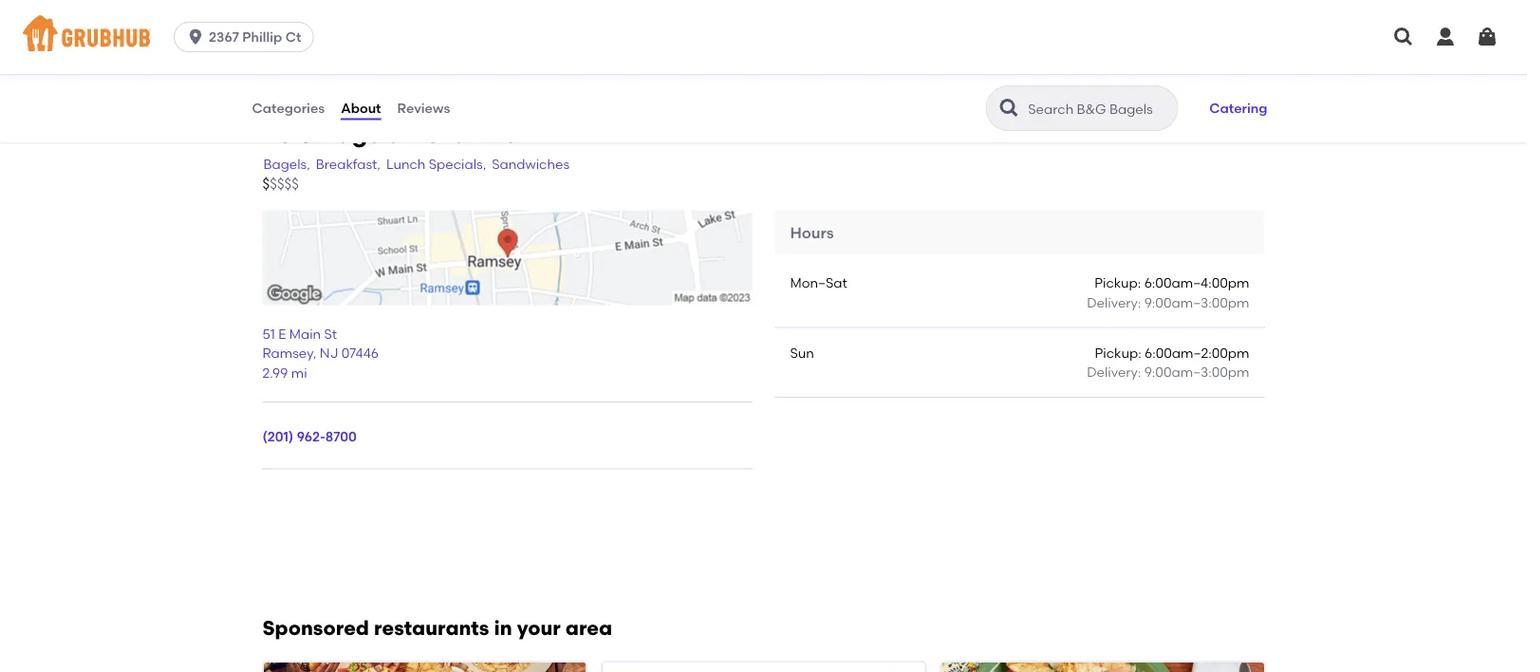 Task type: describe. For each thing, give the bounding box(es) containing it.
delivery: for pickup: 6:00am–4:00pm delivery: 9:00am–3:00pm
[[1088, 294, 1142, 310]]

9:00am–3:00pm for pickup: 6:00am–4:00pm delivery: 9:00am–3:00pm
[[1145, 294, 1250, 310]]

51 e main st ramsey , nj 07446 2.99 mi
[[263, 326, 379, 381]]

info
[[474, 120, 518, 148]]

2367
[[209, 29, 239, 45]]

b&g bagels menu info
[[263, 120, 518, 148]]

sec-
[[251, 63, 282, 79]]

categories
[[252, 100, 325, 116]]

bec-
[[335, 43, 368, 59]]

phillip
[[242, 29, 282, 45]]

sponsored
[[263, 616, 369, 640]]

(201) 962-8700 button
[[263, 427, 357, 446]]

pickup: 6:00am–4:00pm delivery: 9:00am–3:00pm
[[1088, 275, 1250, 310]]

bagels
[[321, 120, 400, 148]]

07446
[[342, 345, 379, 361]]

$$$$$
[[263, 176, 299, 193]]

catering button
[[1202, 87, 1277, 129]]

menu
[[405, 120, 468, 148]]

restaurants
[[374, 616, 489, 640]]

6:00am–2:00pm
[[1145, 345, 1250, 361]]

sun
[[791, 345, 815, 361]]

6:00am–4:00pm
[[1145, 275, 1250, 291]]

sandwiches
[[492, 156, 570, 172]]

area
[[566, 616, 613, 640]]

traditional
[[251, 3, 320, 19]]

962-
[[297, 428, 326, 444]]

reviews
[[397, 100, 450, 116]]

b&g
[[263, 120, 315, 148]]

mon–sat
[[791, 275, 848, 291]]

svg image inside 2367 phillip ct button
[[186, 28, 205, 47]]

$
[[263, 176, 270, 193]]

51
[[263, 326, 275, 342]]

pickup: for 6:00am–4:00pm
[[1095, 275, 1142, 291]]

9:00am–3:00pm for pickup: 6:00am–2:00pm delivery: 9:00am–3:00pm
[[1145, 364, 1250, 380]]

lunch
[[386, 156, 426, 172]]

about
[[341, 100, 381, 116]]

bagels, button
[[263, 153, 311, 174]]

lunch specials, button
[[385, 153, 487, 174]]

sandwiches.
[[251, 43, 332, 59]]

your
[[517, 616, 561, 640]]

breakfast
[[251, 23, 313, 39]]

e
[[278, 326, 286, 342]]



Task type: locate. For each thing, give the bounding box(es) containing it.
1 9:00am–3:00pm from the top
[[1145, 294, 1250, 310]]

pickup: inside pickup: 6:00am–2:00pm delivery: 9:00am–3:00pm
[[1095, 345, 1142, 361]]

1 pickup: from the top
[[1095, 275, 1142, 291]]

0 vertical spatial pickup:
[[1095, 275, 1142, 291]]

pickup: inside pickup: 6:00am–4:00pm delivery: 9:00am–3:00pm
[[1095, 275, 1142, 291]]

sandwiches button
[[491, 153, 571, 174]]

9:00am–3:00pm
[[1145, 294, 1250, 310], [1145, 364, 1250, 380]]

ihop logo image
[[603, 663, 925, 672]]

tec-
[[282, 63, 314, 79]]

9:00am–3:00pm inside pickup: 6:00am–2:00pm delivery: 9:00am–3:00pm
[[1145, 364, 1250, 380]]

in
[[494, 616, 512, 640]]

9:00am–3:00pm down 6:00am–4:00pm
[[1145, 294, 1250, 310]]

nj
[[320, 345, 338, 361]]

pickup: left 6:00am–4:00pm
[[1095, 275, 1142, 291]]

pickup:
[[1095, 275, 1142, 291], [1095, 345, 1142, 361]]

traditional breakfast sandwiches. bec- sec-tec-blt
[[251, 3, 368, 79]]

delivery: inside pickup: 6:00am–4:00pm delivery: 9:00am–3:00pm
[[1088, 294, 1142, 310]]

1 vertical spatial pickup:
[[1095, 345, 1142, 361]]

about button
[[340, 74, 382, 142]]

bagels, breakfast, lunch specials, sandwiches
[[264, 156, 570, 172]]

8700
[[326, 428, 357, 444]]

(201)
[[263, 428, 294, 444]]

main navigation navigation
[[0, 0, 1528, 74]]

breakfast, button
[[315, 153, 382, 174]]

svg image
[[1393, 26, 1416, 48], [1435, 26, 1458, 48], [1477, 26, 1499, 48], [186, 28, 205, 47]]

delivery: inside pickup: 6:00am–2:00pm delivery: 9:00am–3:00pm
[[1088, 364, 1142, 380]]

bagels,
[[264, 156, 310, 172]]

sponsored restaurants in your area
[[263, 616, 613, 640]]

delivery:
[[1088, 294, 1142, 310], [1088, 364, 1142, 380]]

search icon image
[[998, 97, 1021, 120]]

ct
[[286, 29, 301, 45]]

2 pickup: from the top
[[1095, 345, 1142, 361]]

pickup: for 6:00am–2:00pm
[[1095, 345, 1142, 361]]

(201) 962-8700
[[263, 428, 357, 444]]

catering
[[1210, 100, 1268, 116]]

9:00am–3:00pm down 6:00am–2:00pm on the right of page
[[1145, 364, 1250, 380]]

traditional breakfast sandwiches. bec- sec-tec-blt tab
[[251, 1, 384, 79]]

2 delivery: from the top
[[1088, 364, 1142, 380]]

2367 phillip ct button
[[174, 22, 321, 52]]

pickup: 6:00am–2:00pm delivery: 9:00am–3:00pm
[[1088, 345, 1250, 380]]

1 vertical spatial delivery:
[[1088, 364, 1142, 380]]

9:00am–3:00pm inside pickup: 6:00am–4:00pm delivery: 9:00am–3:00pm
[[1145, 294, 1250, 310]]

delivery: for pickup: 6:00am–2:00pm delivery: 9:00am–3:00pm
[[1088, 364, 1142, 380]]

categories button
[[251, 74, 326, 142]]

2.99
[[263, 365, 288, 381]]

breakfast,
[[316, 156, 381, 172]]

0 vertical spatial 9:00am–3:00pm
[[1145, 294, 1250, 310]]

chili's logo image
[[264, 663, 586, 672]]

hours
[[791, 223, 834, 242]]

st
[[324, 326, 337, 342]]

hacienda don manuel logo image
[[942, 663, 1264, 672]]

Search B&G Bagels search field
[[1027, 100, 1172, 118]]

1 vertical spatial 9:00am–3:00pm
[[1145, 364, 1250, 380]]

main
[[289, 326, 321, 342]]

mi
[[291, 365, 307, 381]]

0 vertical spatial delivery:
[[1088, 294, 1142, 310]]

blt
[[314, 63, 337, 79]]

,
[[313, 345, 317, 361]]

1 delivery: from the top
[[1088, 294, 1142, 310]]

reviews button
[[397, 74, 451, 142]]

ramsey
[[263, 345, 313, 361]]

2367 phillip ct
[[209, 29, 301, 45]]

pickup: down pickup: 6:00am–4:00pm delivery: 9:00am–3:00pm
[[1095, 345, 1142, 361]]

2 9:00am–3:00pm from the top
[[1145, 364, 1250, 380]]

specials,
[[429, 156, 486, 172]]



Task type: vqa. For each thing, say whether or not it's contained in the screenshot.
COFFEE's &
no



